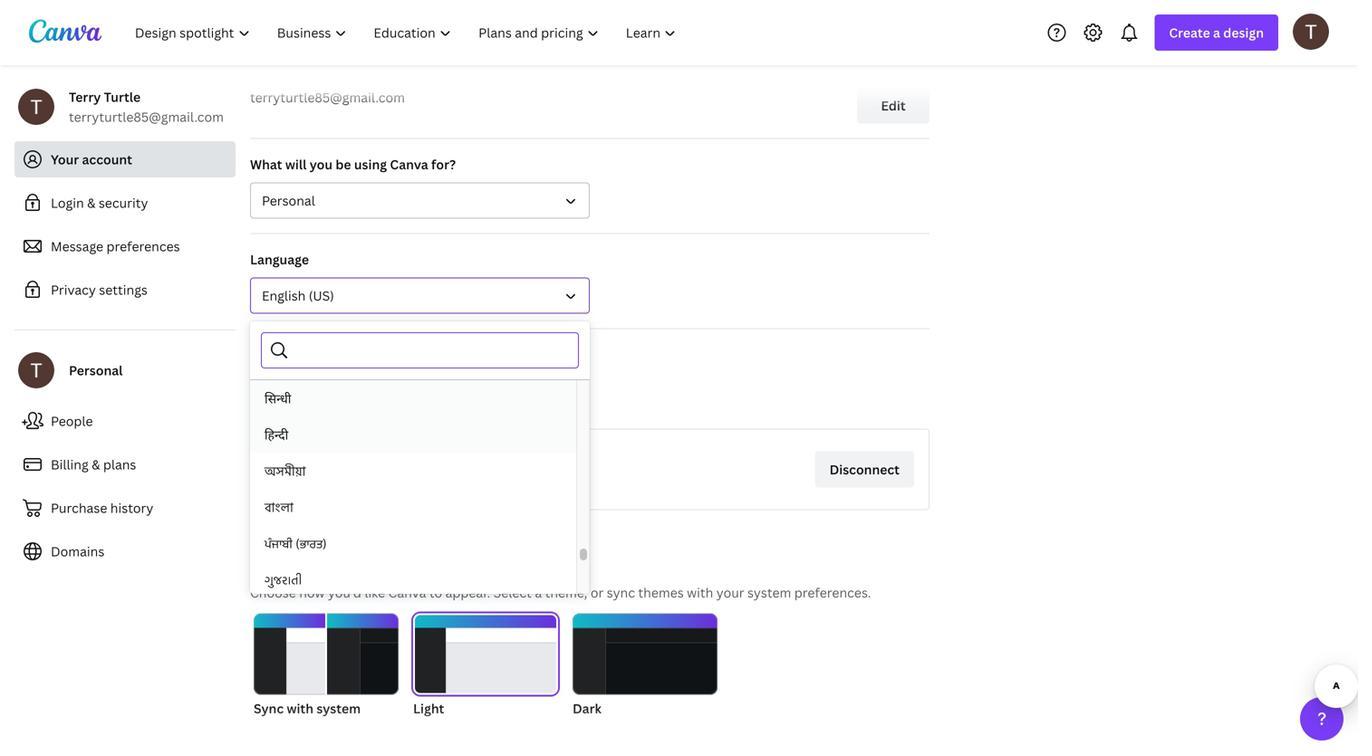 Task type: locate. For each thing, give the bounding box(es) containing it.
system
[[748, 585, 792, 602], [317, 701, 361, 718]]

सिन्धी button
[[250, 381, 576, 417]]

terry turtle image
[[1293, 13, 1330, 50]]

1 vertical spatial &
[[92, 456, 100, 474]]

canva right like
[[388, 585, 426, 602]]

canva right the in
[[452, 396, 490, 413]]

canva left for?
[[390, 156, 428, 173]]

that
[[305, 396, 330, 413]]

অসমীয়া button
[[250, 453, 576, 489]]

privacy
[[51, 281, 96, 299]]

canva inside the theme choose how you'd like canva to appear. select a theme, or sync themes with your system preferences.
[[388, 585, 426, 602]]

0 vertical spatial &
[[87, 194, 96, 212]]

to right the in
[[436, 396, 449, 413]]

1 vertical spatial system
[[317, 701, 361, 718]]

ਪੰਜਾਬੀ (ਭਾਰਤ) option
[[250, 526, 576, 562]]

use
[[359, 396, 380, 413]]

ગુજરાતી
[[265, 571, 302, 589]]

connected
[[250, 346, 318, 363]]

personal
[[262, 192, 315, 209], [69, 362, 123, 379]]

with inside button
[[287, 701, 314, 718]]

system right the sync
[[317, 701, 361, 718]]

& left plans
[[92, 456, 100, 474]]

be
[[336, 156, 351, 173]]

ਪੰਜਾਬੀ (ਭਾਰਤ) button
[[250, 526, 576, 562]]

personal up people
[[69, 362, 123, 379]]

sync
[[607, 585, 635, 602]]

you for will
[[310, 156, 333, 173]]

a right 'select'
[[535, 585, 542, 602]]

terryturtle85@gmail.com down turtle
[[69, 108, 224, 126]]

1 vertical spatial with
[[287, 701, 314, 718]]

0 vertical spatial a
[[1214, 24, 1221, 41]]

privacy settings
[[51, 281, 148, 299]]

0 horizontal spatial system
[[317, 701, 361, 718]]

security
[[99, 194, 148, 212]]

0 vertical spatial you
[[310, 156, 333, 173]]

system inside button
[[317, 701, 361, 718]]

domains link
[[15, 534, 236, 570]]

privacy settings link
[[15, 272, 236, 308]]

1 vertical spatial you
[[333, 396, 356, 413]]

canva
[[390, 156, 428, 173], [452, 396, 490, 413], [388, 585, 426, 602]]

0 vertical spatial with
[[687, 585, 714, 602]]

& for billing
[[92, 456, 100, 474]]

terry
[[69, 88, 101, 106]]

personal down will
[[262, 192, 315, 209]]

ਪੰਜਾਬੀ
[[265, 535, 293, 552]]

you left be
[[310, 156, 333, 173]]

a left design
[[1214, 24, 1221, 41]]

terryturtle85@gmail.com
[[250, 89, 405, 106], [69, 108, 224, 126]]

বাংলা
[[265, 499, 293, 516]]

login & security link
[[15, 185, 236, 221]]

history
[[110, 500, 153, 517]]

0 horizontal spatial terryturtle85@gmail.com
[[69, 108, 224, 126]]

plans
[[103, 456, 136, 474]]

billing
[[51, 456, 89, 474]]

1 horizontal spatial system
[[748, 585, 792, 602]]

a
[[1214, 24, 1221, 41], [535, 585, 542, 602]]

with right the sync
[[287, 701, 314, 718]]

login
[[51, 194, 84, 212]]

edit
[[881, 97, 906, 114]]

2 vertical spatial canva
[[388, 585, 426, 602]]

to
[[384, 396, 397, 413], [436, 396, 449, 413], [429, 585, 442, 602]]

ਪੰਜਾਬੀ (ਭਾਰਤ)
[[265, 535, 327, 552]]

you
[[310, 156, 333, 173], [333, 396, 356, 413]]

sync with system
[[254, 701, 361, 718]]

1 horizontal spatial personal
[[262, 192, 315, 209]]

edit button
[[857, 87, 930, 124]]

1 vertical spatial terryturtle85@gmail.com
[[69, 108, 224, 126]]

None search field
[[297, 334, 567, 368]]

you for that
[[333, 396, 356, 413]]

log
[[400, 396, 418, 413]]

অসমীয়া
[[265, 463, 306, 480]]

sync
[[254, 701, 284, 718]]

message
[[51, 238, 103, 255]]

create
[[1170, 24, 1211, 41]]

0 vertical spatial terryturtle85@gmail.com
[[250, 89, 405, 106]]

light
[[413, 701, 444, 718]]

a inside dropdown button
[[1214, 24, 1221, 41]]

system right your
[[748, 585, 792, 602]]

canva for what
[[390, 156, 428, 173]]

using
[[354, 156, 387, 173]]

theme,
[[545, 585, 588, 602]]

to left appear.
[[429, 585, 442, 602]]

सिन्धी option
[[250, 381, 576, 417]]

appear.
[[446, 585, 491, 602]]

social
[[321, 346, 357, 363]]

0 horizontal spatial with
[[287, 701, 314, 718]]

1 vertical spatial a
[[535, 585, 542, 602]]

1 horizontal spatial with
[[687, 585, 714, 602]]

you'd
[[328, 585, 362, 602]]

create a design
[[1170, 24, 1264, 41]]

0 vertical spatial personal
[[262, 192, 315, 209]]

0 horizontal spatial a
[[535, 585, 542, 602]]

system inside the theme choose how you'd like canva to appear. select a theme, or sync themes with your system preferences.
[[748, 585, 792, 602]]

preferences
[[107, 238, 180, 255]]

terry turtle terryturtle85@gmail.com
[[69, 88, 224, 126]]

& right login
[[87, 194, 96, 212]]

0 vertical spatial system
[[748, 585, 792, 602]]

with
[[687, 585, 714, 602], [287, 701, 314, 718]]

0 vertical spatial canva
[[390, 156, 428, 173]]

with left your
[[687, 585, 714, 602]]

turtle
[[104, 88, 141, 106]]

1 horizontal spatial terryturtle85@gmail.com
[[250, 89, 405, 106]]

people link
[[15, 403, 236, 440]]

top level navigation element
[[123, 15, 692, 51]]

Language: English (US) button
[[250, 278, 590, 314]]

message preferences link
[[15, 228, 236, 265]]

to left "log"
[[384, 396, 397, 413]]

you left use
[[333, 396, 356, 413]]

1 vertical spatial personal
[[69, 362, 123, 379]]

like
[[365, 585, 385, 602]]

বাংলা option
[[250, 489, 576, 526]]

&
[[87, 194, 96, 212], [92, 456, 100, 474]]

অসমীয়া option
[[250, 453, 576, 489]]

terryturtle85@gmail.com up be
[[250, 89, 405, 106]]

1 horizontal spatial a
[[1214, 24, 1221, 41]]



Task type: describe. For each thing, give the bounding box(es) containing it.
english (us)
[[262, 287, 334, 305]]

what will you be using canva for?
[[250, 156, 456, 173]]

themes
[[638, 585, 684, 602]]

preferences.
[[795, 585, 871, 602]]

how
[[299, 585, 325, 602]]

personal inside the 'personal' button
[[262, 192, 315, 209]]

language
[[250, 251, 309, 268]]

disconnect
[[830, 461, 900, 479]]

what
[[250, 156, 282, 173]]

choose
[[250, 585, 296, 602]]

billing & plans link
[[15, 447, 236, 483]]

theme
[[250, 554, 304, 576]]

purchase
[[51, 500, 107, 517]]

account
[[82, 151, 132, 168]]

your account
[[51, 151, 132, 168]]

connected social accounts
[[250, 346, 417, 363]]

theme choose how you'd like canva to appear. select a theme, or sync themes with your system preferences.
[[250, 554, 871, 602]]

& for login
[[87, 194, 96, 212]]

services that you use to log in to canva
[[250, 396, 490, 413]]

ગુજરાતી button
[[250, 562, 576, 598]]

सिन्धी
[[265, 390, 291, 407]]

select
[[494, 585, 532, 602]]

हिन्दी option
[[250, 417, 576, 453]]

(ਭਾਰਤ)
[[296, 535, 327, 552]]

accounts
[[360, 346, 417, 363]]

will
[[285, 156, 307, 173]]

your
[[51, 151, 79, 168]]

Light button
[[413, 614, 558, 719]]

message preferences
[[51, 238, 180, 255]]

with inside the theme choose how you'd like canva to appear. select a theme, or sync themes with your system preferences.
[[687, 585, 714, 602]]

1 vertical spatial canva
[[452, 396, 490, 413]]

settings
[[99, 281, 148, 299]]

বাংলা button
[[250, 489, 576, 526]]

dark
[[573, 701, 602, 718]]

Dark button
[[573, 614, 718, 719]]

design
[[1224, 24, 1264, 41]]

your
[[717, 585, 745, 602]]

a inside the theme choose how you'd like canva to appear. select a theme, or sync themes with your system preferences.
[[535, 585, 542, 602]]

ગુજરાતી option
[[250, 562, 576, 598]]

create a design button
[[1155, 15, 1279, 51]]

login & security
[[51, 194, 148, 212]]

your account link
[[15, 141, 236, 178]]

purchase history
[[51, 500, 153, 517]]

(us)
[[309, 287, 334, 305]]

for?
[[431, 156, 456, 173]]

purchase history link
[[15, 490, 236, 527]]

people
[[51, 413, 93, 430]]

services
[[250, 396, 302, 413]]

billing & plans
[[51, 456, 136, 474]]

हिन्दी button
[[250, 417, 576, 453]]

canva for theme
[[388, 585, 426, 602]]

in
[[421, 396, 433, 413]]

हिन्दी
[[265, 426, 289, 444]]

disconnect button
[[815, 452, 915, 488]]

or
[[591, 585, 604, 602]]

to inside the theme choose how you'd like canva to appear. select a theme, or sync themes with your system preferences.
[[429, 585, 442, 602]]

domains
[[51, 543, 105, 561]]

english
[[262, 287, 306, 305]]

0 horizontal spatial personal
[[69, 362, 123, 379]]

Sync with system button
[[254, 614, 399, 719]]

Personal button
[[250, 183, 590, 219]]



Task type: vqa. For each thing, say whether or not it's contained in the screenshot.
the All templates "LINK" on the left top of page
no



